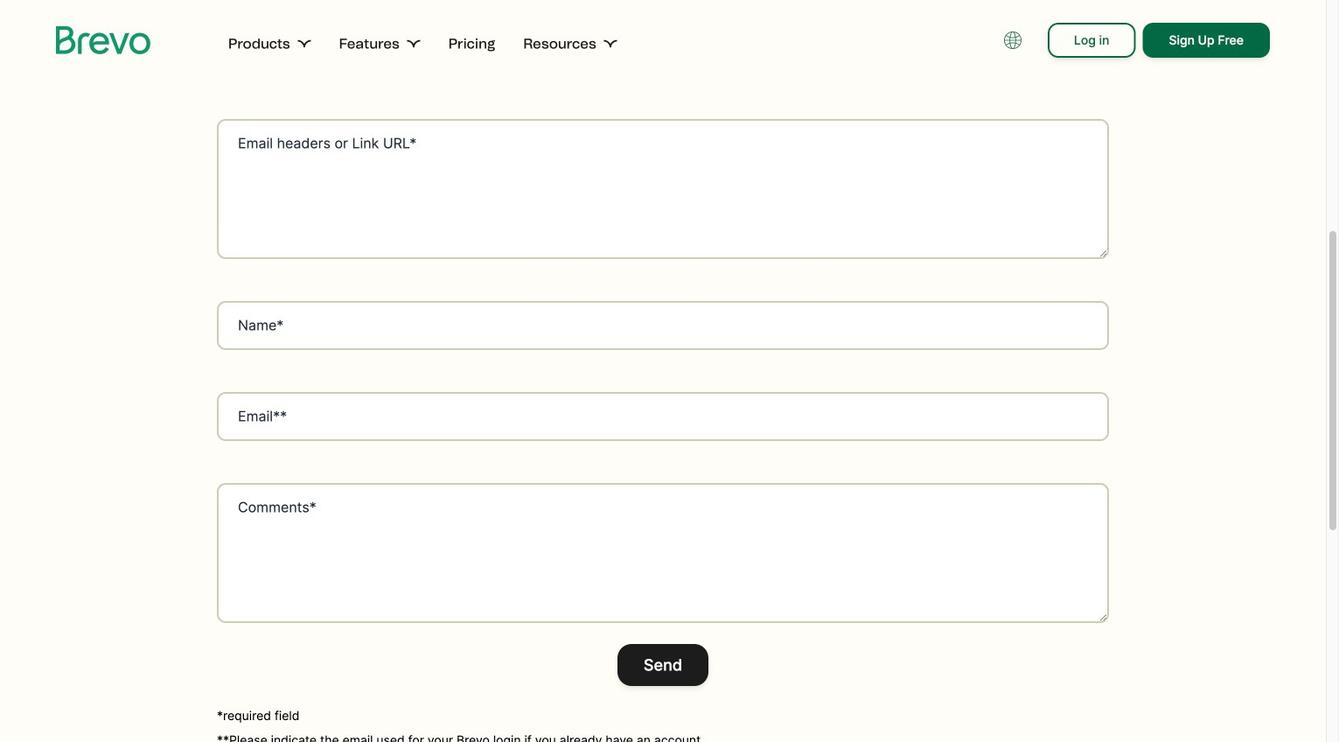 Task type: locate. For each thing, give the bounding box(es) containing it.
0 horizontal spatial sm__vebsc image
[[297, 37, 311, 51]]

sm__vebsc image
[[297, 37, 311, 51], [604, 37, 618, 51]]

Name text field
[[217, 301, 1110, 350]]

brevo image
[[56, 26, 151, 54]]

sm__vebsc image
[[407, 37, 421, 51]]

Email email field
[[217, 392, 1110, 441]]

1 horizontal spatial sm__vebsc image
[[604, 37, 618, 51]]



Task type: describe. For each thing, give the bounding box(es) containing it.
Comments text field
[[217, 483, 1110, 623]]

2 sm__vebsc image from the left
[[604, 37, 618, 51]]

contact us - report abuse element
[[105, 7, 1222, 686]]

1 sm__vebsc image from the left
[[297, 37, 311, 51]]

Email Headers or Link text field
[[217, 119, 1110, 259]]

button image
[[1005, 32, 1022, 49]]



Task type: vqa. For each thing, say whether or not it's contained in the screenshot.
Customer
no



